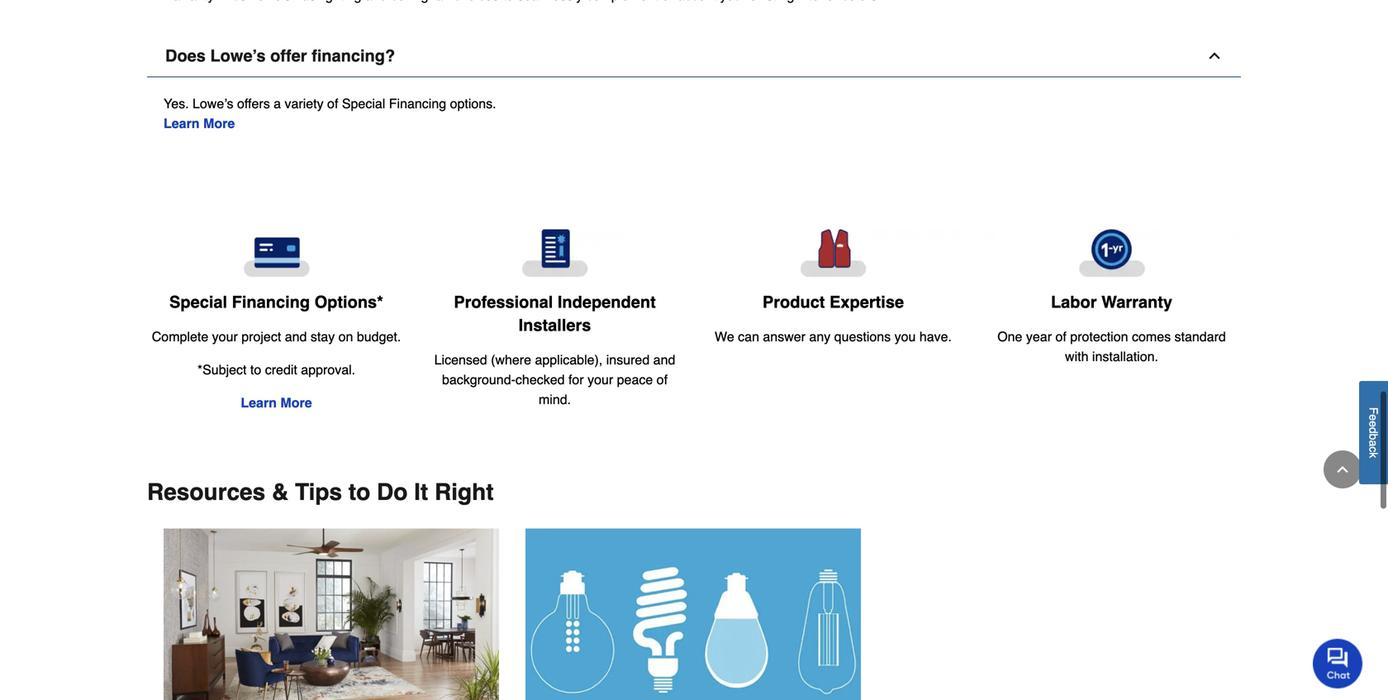Task type: describe. For each thing, give the bounding box(es) containing it.
credit
[[265, 362, 298, 377]]

chat invite button image
[[1314, 638, 1364, 689]]

budget.
[[357, 329, 401, 344]]

questions
[[835, 329, 891, 344]]

0 horizontal spatial special
[[170, 293, 227, 312]]

installers
[[519, 316, 591, 335]]

we
[[715, 329, 735, 344]]

0 horizontal spatial financing
[[232, 293, 310, 312]]

a dark blue credit card icon. image
[[150, 229, 403, 277]]

right
[[435, 479, 494, 506]]

*subject to credit approval.
[[198, 362, 356, 377]]

on
[[339, 329, 353, 344]]

we can answer any questions you have.
[[715, 329, 952, 344]]

product
[[763, 293, 826, 312]]

standard
[[1175, 329, 1227, 344]]

warranty
[[1102, 293, 1173, 312]]

does
[[165, 46, 206, 65]]

&
[[272, 479, 289, 506]]

one year of protection comes standard with installation.
[[998, 329, 1227, 364]]

stay
[[311, 329, 335, 344]]

variety
[[285, 96, 324, 111]]

financing?
[[312, 46, 395, 65]]

a inside f e e d b a c k "button"
[[1368, 440, 1381, 447]]

and inside licensed (where applicable), insured and background-checked for your peace of mind.
[[654, 352, 676, 367]]

resources
[[147, 479, 266, 506]]

scroll to top element
[[1324, 451, 1363, 489]]

mind.
[[539, 392, 571, 407]]

options.
[[450, 96, 497, 111]]

a inside yes. lowe's offers a variety of special financing options. learn more
[[274, 96, 281, 111]]

options*
[[315, 293, 384, 312]]

complete your project and stay on budget.
[[152, 329, 401, 344]]

checked
[[516, 372, 565, 387]]

learn inside yes. lowe's offers a variety of special financing options. learn more
[[164, 116, 200, 131]]

complete
[[152, 329, 209, 344]]

answer
[[763, 329, 806, 344]]

comes
[[1133, 329, 1172, 344]]

1 vertical spatial learn more link
[[241, 395, 312, 411]]

insured
[[607, 352, 650, 367]]

more inside yes. lowe's offers a variety of special financing options. learn more
[[203, 116, 235, 131]]

0 horizontal spatial your
[[212, 329, 238, 344]]

*subject
[[198, 362, 247, 377]]

labor warranty
[[1052, 293, 1173, 312]]

a lowe's red vest icon. image
[[708, 229, 960, 277]]

independent
[[558, 293, 656, 312]]

applicable),
[[535, 352, 603, 367]]

peace
[[617, 372, 653, 387]]

licensed
[[435, 352, 488, 367]]

installation.
[[1093, 349, 1159, 364]]

you
[[895, 329, 916, 344]]

a wood blade ceiling fan with a light over a living room seating area with a navy sofa and armchair. image
[[164, 529, 499, 700]]

lowe's for does
[[210, 46, 266, 65]]

1 e from the top
[[1368, 415, 1381, 421]]

one
[[998, 329, 1023, 344]]



Task type: vqa. For each thing, say whether or not it's contained in the screenshot.
top and
yes



Task type: locate. For each thing, give the bounding box(es) containing it.
0 vertical spatial and
[[285, 329, 307, 344]]

and left 'stay'
[[285, 329, 307, 344]]

project
[[242, 329, 281, 344]]

labor
[[1052, 293, 1098, 312]]

protection
[[1071, 329, 1129, 344]]

and right insured
[[654, 352, 676, 367]]

0 vertical spatial learn
[[164, 116, 200, 131]]

chevron up image inside does lowe's offer financing? "button"
[[1207, 47, 1224, 64]]

of inside yes. lowe's offers a variety of special financing options. learn more
[[327, 96, 338, 111]]

1 horizontal spatial more
[[281, 395, 312, 411]]

more down the credit at the bottom of page
[[281, 395, 312, 411]]

financing up complete your project and stay on budget.
[[232, 293, 310, 312]]

k
[[1368, 453, 1381, 458]]

2 vertical spatial of
[[657, 372, 668, 387]]

yes.
[[164, 96, 189, 111]]

to
[[250, 362, 261, 377], [349, 479, 371, 506]]

have.
[[920, 329, 952, 344]]

yes. lowe's offers a variety of special financing options. learn more
[[164, 96, 497, 131]]

professional
[[454, 293, 553, 312]]

with
[[1066, 349, 1089, 364]]

for
[[569, 372, 584, 387]]

0 vertical spatial of
[[327, 96, 338, 111]]

lowe's up the offers
[[210, 46, 266, 65]]

0 horizontal spatial to
[[250, 362, 261, 377]]

1 horizontal spatial a
[[1368, 440, 1381, 447]]

chevron up image
[[1207, 47, 1224, 64], [1335, 461, 1352, 478]]

learn more link down yes.
[[164, 116, 235, 131]]

0 horizontal spatial chevron up image
[[1207, 47, 1224, 64]]

0 vertical spatial a
[[274, 96, 281, 111]]

do
[[377, 479, 408, 506]]

0 vertical spatial financing
[[389, 96, 447, 111]]

f
[[1368, 408, 1381, 415]]

0 horizontal spatial learn
[[164, 116, 200, 131]]

special inside yes. lowe's offers a variety of special financing options. learn more
[[342, 96, 386, 111]]

and
[[285, 329, 307, 344], [654, 352, 676, 367]]

(where
[[491, 352, 532, 367]]

any
[[810, 329, 831, 344]]

lowe's inside "button"
[[210, 46, 266, 65]]

a up 'k'
[[1368, 440, 1381, 447]]

0 vertical spatial your
[[212, 329, 238, 344]]

0 horizontal spatial learn more link
[[164, 116, 235, 131]]

your up *subject
[[212, 329, 238, 344]]

1 vertical spatial a
[[1368, 440, 1381, 447]]

of right year
[[1056, 329, 1067, 344]]

f e e d b a c k
[[1368, 408, 1381, 458]]

a video about selecting the right lights for your home. image
[[526, 529, 861, 700]]

learn
[[164, 116, 200, 131], [241, 395, 277, 411]]

0 horizontal spatial more
[[203, 116, 235, 131]]

your
[[212, 329, 238, 344], [588, 372, 614, 387]]

1 horizontal spatial learn more link
[[241, 395, 312, 411]]

1 horizontal spatial to
[[349, 479, 371, 506]]

your inside licensed (where applicable), insured and background-checked for your peace of mind.
[[588, 372, 614, 387]]

product expertise
[[763, 293, 905, 312]]

1 vertical spatial financing
[[232, 293, 310, 312]]

tips
[[295, 479, 342, 506]]

d
[[1368, 427, 1381, 434]]

1 vertical spatial learn
[[241, 395, 277, 411]]

1 vertical spatial of
[[1056, 329, 1067, 344]]

1 vertical spatial and
[[654, 352, 676, 367]]

lowe's inside yes. lowe's offers a variety of special financing options. learn more
[[193, 96, 234, 111]]

e up b
[[1368, 421, 1381, 427]]

1 vertical spatial special
[[170, 293, 227, 312]]

0 vertical spatial more
[[203, 116, 235, 131]]

learn more link down *subject to credit approval.
[[241, 395, 312, 411]]

resources & tips to do it right
[[147, 479, 494, 506]]

a
[[274, 96, 281, 111], [1368, 440, 1381, 447]]

2 horizontal spatial of
[[1056, 329, 1067, 344]]

learn more
[[241, 395, 312, 411]]

c
[[1368, 447, 1381, 453]]

0 vertical spatial to
[[250, 362, 261, 377]]

special up complete
[[170, 293, 227, 312]]

a right the offers
[[274, 96, 281, 111]]

it
[[414, 479, 428, 506]]

financing inside yes. lowe's offers a variety of special financing options. learn more
[[389, 96, 447, 111]]

b
[[1368, 434, 1381, 440]]

e
[[1368, 415, 1381, 421], [1368, 421, 1381, 427]]

of
[[327, 96, 338, 111], [1056, 329, 1067, 344], [657, 372, 668, 387]]

can
[[738, 329, 760, 344]]

lowe's right yes.
[[193, 96, 234, 111]]

0 horizontal spatial a
[[274, 96, 281, 111]]

e up d
[[1368, 415, 1381, 421]]

expertise
[[830, 293, 905, 312]]

1 horizontal spatial financing
[[389, 96, 447, 111]]

financing left options.
[[389, 96, 447, 111]]

financing
[[389, 96, 447, 111], [232, 293, 310, 312]]

licensed (where applicable), insured and background-checked for your peace of mind.
[[435, 352, 676, 407]]

more down "does" on the top left of page
[[203, 116, 235, 131]]

special financing options*
[[170, 293, 384, 312]]

1 horizontal spatial special
[[342, 96, 386, 111]]

0 horizontal spatial and
[[285, 329, 307, 344]]

1 horizontal spatial learn
[[241, 395, 277, 411]]

1 horizontal spatial and
[[654, 352, 676, 367]]

learn down yes.
[[164, 116, 200, 131]]

a dark blue background check icon. image
[[429, 229, 681, 277]]

0 vertical spatial lowe's
[[210, 46, 266, 65]]

does lowe's offer financing?
[[165, 46, 395, 65]]

approval.
[[301, 362, 356, 377]]

0 vertical spatial chevron up image
[[1207, 47, 1224, 64]]

f e e d b a c k button
[[1360, 381, 1389, 485]]

professional independent installers
[[454, 293, 656, 335]]

1 horizontal spatial chevron up image
[[1335, 461, 1352, 478]]

to left do
[[349, 479, 371, 506]]

of inside 'one year of protection comes standard with installation.'
[[1056, 329, 1067, 344]]

1 horizontal spatial of
[[657, 372, 668, 387]]

1 vertical spatial more
[[281, 395, 312, 411]]

1 vertical spatial chevron up image
[[1335, 461, 1352, 478]]

background-
[[442, 372, 516, 387]]

1 vertical spatial to
[[349, 479, 371, 506]]

does lowe's offer financing? button
[[147, 35, 1242, 77]]

learn down *subject to credit approval.
[[241, 395, 277, 411]]

to left the credit at the bottom of page
[[250, 362, 261, 377]]

a blue 1-year labor warranty icon. image
[[986, 229, 1239, 277]]

2 e from the top
[[1368, 421, 1381, 427]]

1 horizontal spatial your
[[588, 372, 614, 387]]

lowe's for yes.
[[193, 96, 234, 111]]

1 vertical spatial your
[[588, 372, 614, 387]]

special
[[342, 96, 386, 111], [170, 293, 227, 312]]

of right peace
[[657, 372, 668, 387]]

learn more link
[[164, 116, 235, 131], [241, 395, 312, 411]]

your right for
[[588, 372, 614, 387]]

of right variety
[[327, 96, 338, 111]]

0 horizontal spatial of
[[327, 96, 338, 111]]

of inside licensed (where applicable), insured and background-checked for your peace of mind.
[[657, 372, 668, 387]]

1 vertical spatial lowe's
[[193, 96, 234, 111]]

more
[[203, 116, 235, 131], [281, 395, 312, 411]]

year
[[1027, 329, 1052, 344]]

offer
[[270, 46, 307, 65]]

offers
[[237, 96, 270, 111]]

chevron up image inside the "scroll to top" element
[[1335, 461, 1352, 478]]

special down financing?
[[342, 96, 386, 111]]

0 vertical spatial special
[[342, 96, 386, 111]]

0 vertical spatial learn more link
[[164, 116, 235, 131]]

lowe's
[[210, 46, 266, 65], [193, 96, 234, 111]]



